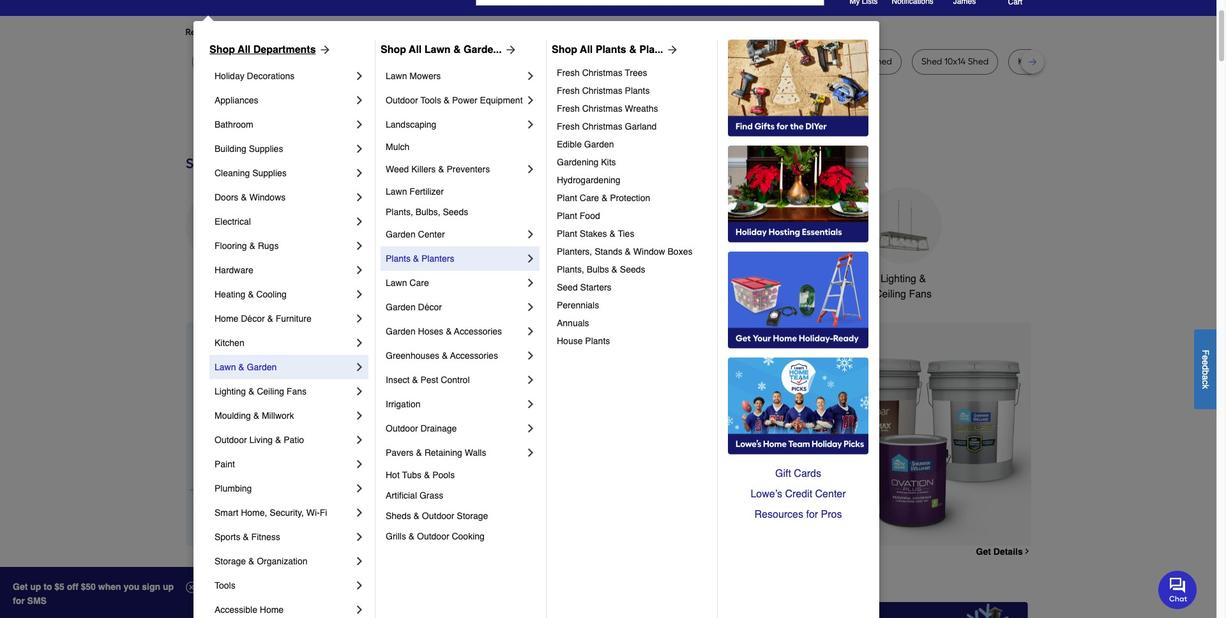 Task type: vqa. For each thing, say whether or not it's contained in the screenshot.
(Lbs.)
no



Task type: describe. For each thing, give the bounding box(es) containing it.
stakes
[[580, 229, 607, 239]]

home décor & furniture link
[[215, 307, 353, 331]]

equipment inside outdoor tools & equipment
[[588, 289, 637, 300]]

ties
[[618, 229, 635, 239]]

appliances inside button
[[199, 273, 249, 285]]

chevron right image for lawn & garden
[[353, 361, 366, 374]]

fresh christmas plants
[[557, 86, 650, 96]]

cleaning supplies
[[215, 168, 287, 178]]

gift cards link
[[728, 464, 869, 484]]

deals
[[285, 569, 333, 590]]

chevron right image for electrical
[[353, 215, 366, 228]]

for left the pros
[[807, 509, 818, 521]]

lawn & garden
[[215, 362, 277, 372]]

shop all plants & pla...
[[552, 44, 663, 56]]

f e e d b a c k button
[[1195, 329, 1217, 409]]

lawn for lawn fertilizer
[[386, 187, 407, 197]]

smart home
[[778, 273, 835, 285]]

chevron right image for weed killers & preventers
[[524, 163, 537, 176]]

cooling
[[256, 289, 287, 300]]

doors
[[215, 192, 239, 203]]

2 e from the top
[[1201, 360, 1211, 365]]

lowe's credit center link
[[728, 484, 869, 505]]

& inside 'link'
[[416, 448, 422, 458]]

lowe's home team holiday picks. image
[[728, 358, 869, 455]]

shop for shop all lawn & garde...
[[381, 44, 406, 56]]

25 days of deals. don't miss deals every day. same-day delivery on in-stock orders placed by 2 p m. image
[[186, 323, 392, 546]]

smart home button
[[768, 187, 845, 287]]

& inside button
[[920, 273, 926, 285]]

$50
[[81, 582, 96, 592]]

pavers
[[386, 448, 414, 458]]

fresh for fresh christmas trees
[[557, 68, 580, 78]]

get up to 2 free select tools or batteries when you buy 1 with select purchases. image
[[188, 602, 455, 618]]

living
[[249, 435, 273, 445]]

lawn for lawn mowers
[[386, 71, 407, 81]]

4 shed from the left
[[968, 56, 989, 67]]

chevron right image for garden hoses & accessories
[[524, 325, 537, 338]]

hot
[[386, 470, 400, 480]]

suggestions
[[350, 27, 400, 38]]

kitchen link
[[215, 331, 353, 355]]

recommended searches for you heading
[[186, 26, 1031, 39]]

accessible
[[215, 605, 257, 615]]

plants right house
[[585, 336, 610, 346]]

for up departments
[[288, 27, 300, 38]]

outdoor for outdoor drainage
[[386, 424, 418, 434]]

all for lawn
[[409, 44, 422, 56]]

bathroom inside bathroom link
[[215, 119, 253, 130]]

credit
[[785, 489, 813, 500]]

when
[[98, 582, 121, 592]]

lawn fertilizer
[[386, 187, 444, 197]]

mowers
[[410, 71, 441, 81]]

plants up the lawn care
[[386, 254, 411, 264]]

supplies for building supplies
[[249, 144, 283, 154]]

christmas inside christmas decorations
[[395, 273, 441, 285]]

chevron right image for greenhouses & accessories
[[524, 349, 537, 362]]

garden for garden décor
[[386, 302, 416, 312]]

get for get up to $5 off $50 when you sign up for sms
[[13, 582, 28, 592]]

gardening kits link
[[557, 153, 708, 171]]

weed killers & preventers
[[386, 164, 490, 174]]

toilet
[[553, 56, 574, 67]]

annuals link
[[557, 314, 708, 332]]

garden hoses & accessories
[[386, 326, 502, 337]]

resources for pros
[[755, 509, 842, 521]]

fresh christmas trees link
[[557, 64, 708, 82]]

b
[[1201, 370, 1211, 375]]

chevron right image for landscaping
[[524, 118, 537, 131]]

chevron right image for kitchen
[[353, 337, 366, 349]]

electrical
[[215, 217, 251, 227]]

bathroom inside bathroom button
[[687, 273, 732, 285]]

plant for plant food
[[557, 211, 577, 221]]

fresh christmas wreaths link
[[557, 100, 708, 118]]

faucets
[[516, 273, 552, 285]]

outdoor drainage
[[386, 424, 457, 434]]

to
[[44, 582, 52, 592]]

chevron right image for plants & planters
[[524, 252, 537, 265]]

accessories inside garden hoses & accessories link
[[454, 326, 502, 337]]

2 up from the left
[[163, 582, 174, 592]]

grills
[[386, 532, 406, 542]]

chevron right image for doors & windows
[[353, 191, 366, 204]]

arrow right image for shop all lawn & garde...
[[502, 43, 517, 56]]

garden down 'kitchen' link
[[247, 362, 277, 372]]

fresh for fresh christmas garland
[[557, 121, 580, 132]]

plant food
[[557, 211, 600, 221]]

plant for plant stakes & ties
[[557, 229, 577, 239]]

hardware
[[215, 265, 253, 275]]

outdoor tools & power equipment link
[[386, 88, 524, 112]]

storage & organization
[[215, 556, 308, 567]]

outdoor for outdoor tools & power equipment
[[386, 95, 418, 105]]

gift
[[776, 468, 791, 480]]

holiday
[[215, 71, 244, 81]]

rugs
[[258, 241, 279, 251]]

seeds inside the plants, bulbs, seeds link
[[443, 207, 468, 217]]

1 horizontal spatial storage
[[457, 511, 488, 521]]

supplies for cleaning supplies
[[252, 168, 287, 178]]

tools for equipment
[[615, 273, 639, 285]]

chevron right image for smart home, security, wi-fi
[[353, 507, 366, 519]]

fans inside button
[[909, 289, 932, 300]]

tools link
[[215, 574, 353, 598]]

walls
[[465, 448, 486, 458]]

pools
[[433, 470, 455, 480]]

all for plants
[[580, 44, 593, 56]]

electrical link
[[215, 210, 353, 234]]

lawn fertilizer link
[[386, 181, 537, 202]]

stands
[[595, 247, 623, 257]]

plants up quikrete
[[596, 44, 627, 56]]

heating & cooling
[[215, 289, 287, 300]]

lowe's
[[751, 489, 783, 500]]

home for smart home
[[808, 273, 835, 285]]

decorations for christmas
[[391, 289, 445, 300]]

kitchen faucets
[[479, 273, 552, 285]]

you for recommended searches for you
[[302, 27, 317, 38]]

edible garden link
[[557, 135, 708, 153]]

chevron right image for accessible home
[[353, 604, 366, 616]]

control
[[441, 375, 470, 385]]

gardening
[[557, 157, 599, 167]]

moulding
[[215, 411, 251, 421]]

tools for power
[[421, 95, 441, 105]]

wi-
[[306, 508, 320, 518]]

plant food link
[[557, 207, 708, 225]]

chevron right image for garden décor
[[524, 301, 537, 314]]

christmas for garland
[[582, 121, 623, 132]]

edible garden
[[557, 139, 614, 149]]

lighting inside lighting & ceiling fans link
[[215, 387, 246, 397]]

2 horizontal spatial arrow right image
[[1008, 434, 1021, 447]]

1 up from the left
[[30, 582, 41, 592]]

outdoor for outdoor tools & equipment
[[576, 273, 613, 285]]

building supplies link
[[215, 137, 353, 161]]

1 vertical spatial storage
[[215, 556, 246, 567]]

chevron right image for plumbing
[[353, 482, 366, 495]]

chevron right image for moulding & millwork
[[353, 410, 366, 422]]

grass
[[420, 491, 444, 501]]

& inside "link"
[[444, 95, 450, 105]]

center inside lowe's credit center link
[[816, 489, 846, 500]]

décor for lawn
[[418, 302, 442, 312]]

garden center
[[386, 229, 445, 240]]

1 e from the top
[[1201, 355, 1211, 360]]

perennials link
[[557, 296, 708, 314]]

arrow left image
[[423, 434, 436, 447]]

chevron right image for outdoor living & patio
[[353, 434, 366, 447]]

holiday decorations
[[215, 71, 295, 81]]

lawn mowers link
[[386, 64, 524, 88]]

planters
[[422, 254, 454, 264]]

chevron right image for lawn mowers
[[524, 70, 537, 82]]

2 vertical spatial tools
[[215, 581, 236, 591]]

weed killers & preventers link
[[386, 157, 524, 181]]

preventers
[[447, 164, 490, 174]]

plants down trees
[[625, 86, 650, 96]]

find gifts for the diyer. image
[[728, 40, 869, 137]]

chevron right image for hardware
[[353, 264, 366, 277]]

chevron right image for paint
[[353, 458, 366, 471]]

fi
[[320, 508, 327, 518]]

storage
[[810, 56, 842, 67]]

all for departments
[[238, 44, 251, 56]]

garland
[[625, 121, 657, 132]]

shop all departments
[[210, 44, 316, 56]]

doors & windows
[[215, 192, 286, 203]]

holiday hosting essentials. image
[[728, 146, 869, 243]]

& inside outdoor tools & equipment
[[642, 273, 649, 285]]

gardening kits
[[557, 157, 616, 167]]

chevron right image for lighting & ceiling fans
[[353, 385, 366, 398]]

landscaping link
[[386, 112, 524, 137]]

chevron right image for cleaning supplies
[[353, 167, 366, 180]]

shop 25 days of deals by category image
[[186, 153, 1031, 174]]

more for more suggestions for you
[[327, 27, 348, 38]]

chevron right image for home décor & furniture
[[353, 312, 366, 325]]

plant for plant care & protection
[[557, 193, 577, 203]]

outdoor tools & equipment button
[[574, 187, 651, 302]]

christmas for wreaths
[[582, 103, 623, 114]]



Task type: locate. For each thing, give the bounding box(es) containing it.
searches
[[249, 27, 286, 38]]

1 vertical spatial kitchen
[[215, 338, 244, 348]]

garden
[[584, 139, 614, 149], [386, 229, 416, 240], [386, 302, 416, 312], [386, 326, 416, 337], [247, 362, 277, 372]]

0 horizontal spatial get
[[13, 582, 28, 592]]

cooking
[[452, 532, 485, 542]]

fresh for fresh christmas plants
[[557, 86, 580, 96]]

insect & pest control link
[[386, 368, 524, 392]]

plant left food
[[557, 211, 577, 221]]

1 horizontal spatial home
[[260, 605, 284, 615]]

house
[[557, 336, 583, 346]]

tools up perennials link
[[615, 273, 639, 285]]

shed right 10x14
[[968, 56, 989, 67]]

kitchen for kitchen
[[215, 338, 244, 348]]

for inside get up to $5 off $50 when you sign up for sms
[[13, 596, 25, 606]]

1 all from the left
[[238, 44, 251, 56]]

more inside recommended searches for you heading
[[327, 27, 348, 38]]

garden décor
[[386, 302, 442, 312]]

fresh christmas plants link
[[557, 82, 708, 100]]

0 horizontal spatial tools
[[215, 581, 236, 591]]

1 horizontal spatial arrow right image
[[663, 43, 679, 56]]

care inside "link"
[[410, 278, 429, 288]]

scroll to item #2 image
[[687, 523, 718, 528]]

chevron right image for insect & pest control
[[524, 374, 537, 387]]

kitchen inside button
[[479, 273, 513, 285]]

None search field
[[476, 0, 825, 17]]

3 shed from the left
[[922, 56, 943, 67]]

0 horizontal spatial home
[[215, 314, 239, 324]]

lighting & ceiling fans button
[[865, 187, 942, 302]]

1 vertical spatial smart
[[215, 508, 239, 518]]

lawn inside "link"
[[386, 278, 407, 288]]

1 vertical spatial plants,
[[557, 264, 584, 275]]

1 horizontal spatial seeds
[[620, 264, 646, 275]]

1 horizontal spatial decorations
[[391, 289, 445, 300]]

chevron right image
[[353, 70, 366, 82], [524, 70, 537, 82], [353, 94, 366, 107], [524, 94, 537, 107], [353, 118, 366, 131], [353, 142, 366, 155], [353, 215, 366, 228], [524, 228, 537, 241], [353, 264, 366, 277], [524, 301, 537, 314], [353, 337, 366, 349], [524, 398, 537, 411], [353, 410, 366, 422], [524, 422, 537, 435], [353, 434, 366, 447], [524, 447, 537, 459], [353, 458, 366, 471], [353, 507, 366, 519], [1023, 548, 1031, 556], [353, 555, 366, 568]]

0 vertical spatial care
[[580, 193, 599, 203]]

hydrogardening
[[557, 175, 621, 185]]

all up fresh christmas trees on the top of the page
[[580, 44, 593, 56]]

1 horizontal spatial more
[[327, 27, 348, 38]]

smart for smart home
[[778, 273, 805, 285]]

storage up cooking
[[457, 511, 488, 521]]

lighting & ceiling fans inside lighting & ceiling fans link
[[215, 387, 307, 397]]

equipment right power
[[480, 95, 523, 105]]

0 horizontal spatial seeds
[[443, 207, 468, 217]]

1 horizontal spatial center
[[816, 489, 846, 500]]

grills & outdoor cooking link
[[386, 526, 537, 547]]

k
[[1201, 384, 1211, 389]]

0 vertical spatial plant
[[557, 193, 577, 203]]

0 horizontal spatial equipment
[[480, 95, 523, 105]]

plants, down lawn fertilizer
[[386, 207, 413, 217]]

seeds
[[443, 207, 468, 217], [620, 264, 646, 275]]

0 vertical spatial plants,
[[386, 207, 413, 217]]

0 horizontal spatial plants,
[[386, 207, 413, 217]]

1 horizontal spatial equipment
[[588, 289, 637, 300]]

plants, inside the plants, bulbs, seeds link
[[386, 207, 413, 217]]

up left to
[[30, 582, 41, 592]]

outdoor inside "link"
[[417, 532, 449, 542]]

seeds down lawn fertilizer link
[[443, 207, 468, 217]]

1 vertical spatial décor
[[241, 314, 265, 324]]

0 vertical spatial more
[[327, 27, 348, 38]]

décor down christmas decorations
[[418, 302, 442, 312]]

0 horizontal spatial lighting
[[215, 387, 246, 397]]

bathroom down the boxes
[[687, 273, 732, 285]]

1 horizontal spatial plants,
[[557, 264, 584, 275]]

lawn care link
[[386, 271, 524, 295]]

0 vertical spatial tools
[[421, 95, 441, 105]]

chevron right image for lawn care
[[524, 277, 537, 289]]

you for more suggestions for you
[[415, 27, 430, 38]]

lawn left "mowers"
[[386, 71, 407, 81]]

1 horizontal spatial you
[[415, 27, 430, 38]]

care for plant
[[580, 193, 599, 203]]

4 fresh from the top
[[557, 121, 580, 132]]

1 vertical spatial bathroom
[[687, 273, 732, 285]]

tools down "mowers"
[[421, 95, 441, 105]]

2 horizontal spatial tools
[[615, 273, 639, 285]]

home,
[[241, 508, 267, 518]]

for left sms
[[13, 596, 25, 606]]

christmas decorations
[[391, 273, 445, 300]]

recommended searches for you
[[186, 27, 317, 38]]

storage
[[457, 511, 488, 521], [215, 556, 246, 567]]

0 horizontal spatial up
[[30, 582, 41, 592]]

you up shop all lawn & garde...
[[415, 27, 430, 38]]

seed starters link
[[557, 279, 708, 296]]

0 horizontal spatial storage
[[215, 556, 246, 567]]

resources
[[755, 509, 804, 521]]

lawn up garden décor
[[386, 278, 407, 288]]

2 plant from the top
[[557, 211, 577, 221]]

appliances up the heating
[[199, 273, 249, 285]]

chevron right image inside 'get details' link
[[1023, 548, 1031, 556]]

lowe's wishes you and your family a happy hanukkah. image
[[186, 108, 1031, 140]]

center up the pros
[[816, 489, 846, 500]]

care
[[580, 193, 599, 203], [410, 278, 429, 288]]

up to 35 percent off select grills and accessories. image
[[762, 602, 1029, 618]]

2 all from the left
[[409, 44, 422, 56]]

home inside "link"
[[215, 314, 239, 324]]

0 horizontal spatial kitchen
[[215, 338, 244, 348]]

flooring & rugs
[[215, 241, 279, 251]]

insect
[[386, 375, 410, 385]]

1 fresh from the top
[[557, 68, 580, 78]]

3 fresh from the top
[[557, 103, 580, 114]]

flooring
[[215, 241, 247, 251]]

1 horizontal spatial fans
[[909, 289, 932, 300]]

chevron right image for storage & organization
[[353, 555, 366, 568]]

décor for departments
[[241, 314, 265, 324]]

plants, bulbs & seeds
[[557, 264, 646, 275]]

2 horizontal spatial shop
[[552, 44, 578, 56]]

supplies up cleaning supplies
[[249, 144, 283, 154]]

shop down recommended
[[210, 44, 235, 56]]

1 shop from the left
[[210, 44, 235, 56]]

appliances down the holiday
[[215, 95, 258, 105]]

f
[[1201, 350, 1211, 355]]

1 you from the left
[[302, 27, 317, 38]]

$5
[[55, 582, 64, 592]]

chevron right image for garden center
[[524, 228, 537, 241]]

plants, bulbs, seeds link
[[386, 202, 537, 222]]

storage down sports
[[215, 556, 246, 567]]

outdoor inside outdoor tools & equipment
[[576, 273, 613, 285]]

1 vertical spatial tools
[[615, 273, 639, 285]]

ceiling
[[875, 289, 906, 300], [257, 387, 284, 397]]

decorations up garden décor
[[391, 289, 445, 300]]

0 horizontal spatial smart
[[215, 508, 239, 518]]

decorations inside button
[[391, 289, 445, 300]]

lighting & ceiling fans inside button
[[875, 273, 932, 300]]

shed left 10x14
[[922, 56, 943, 67]]

seed starters
[[557, 282, 612, 293]]

smart inside button
[[778, 273, 805, 285]]

chevron right image for holiday decorations
[[353, 70, 366, 82]]

more suggestions for you
[[327, 27, 430, 38]]

plants, inside plants, bulbs & seeds link
[[557, 264, 584, 275]]

0 horizontal spatial center
[[418, 229, 445, 240]]

1 horizontal spatial bathroom
[[687, 273, 732, 285]]

1 vertical spatial get
[[13, 582, 28, 592]]

outdoor for outdoor living & patio
[[215, 435, 247, 445]]

0 horizontal spatial decorations
[[247, 71, 295, 81]]

fresh christmas garland
[[557, 121, 657, 132]]

2 shop from the left
[[381, 44, 406, 56]]

equipment
[[480, 95, 523, 105], [588, 289, 637, 300]]

sheds & outdoor storage
[[386, 511, 488, 521]]

1 horizontal spatial décor
[[418, 302, 442, 312]]

lawn down the weed
[[386, 187, 407, 197]]

0 horizontal spatial shop
[[210, 44, 235, 56]]

0 vertical spatial appliances
[[215, 95, 258, 105]]

shed for shed 10x14 shed
[[922, 56, 943, 67]]

christmas down fresh christmas wreaths on the top of the page
[[582, 121, 623, 132]]

0 vertical spatial kitchen
[[479, 273, 513, 285]]

bathroom up 'building'
[[215, 119, 253, 130]]

0 horizontal spatial décor
[[241, 314, 265, 324]]

0 horizontal spatial ceiling
[[257, 387, 284, 397]]

chevron right image for bathroom
[[353, 118, 366, 131]]

1 horizontal spatial tools
[[421, 95, 441, 105]]

0 vertical spatial home
[[808, 273, 835, 285]]

house plants
[[557, 336, 610, 346]]

hydrogardening link
[[557, 171, 708, 189]]

0 horizontal spatial all
[[238, 44, 251, 56]]

scroll to item #3 image
[[718, 523, 749, 528]]

1 vertical spatial lighting
[[215, 387, 246, 397]]

3 all from the left
[[580, 44, 593, 56]]

shop all lawn & garde...
[[381, 44, 502, 56]]

christmas down fresh christmas plants
[[582, 103, 623, 114]]

garden down fresh christmas garland
[[584, 139, 614, 149]]

0 vertical spatial center
[[418, 229, 445, 240]]

home for accessible home
[[260, 605, 284, 615]]

tools inside outdoor tools & equipment
[[615, 273, 639, 285]]

shop all plants & pla... link
[[552, 42, 679, 57]]

chevron right image for flooring & rugs
[[353, 240, 366, 252]]

0 vertical spatial bathroom
[[215, 119, 253, 130]]

kitchen for kitchen faucets
[[479, 273, 513, 285]]

center down bulbs,
[[418, 229, 445, 240]]

garden up greenhouses
[[386, 326, 416, 337]]

get details
[[977, 547, 1023, 557]]

arrow right image inside shop all lawn & garde... link
[[502, 43, 517, 56]]

hardie
[[668, 56, 695, 67]]

greenhouses & accessories link
[[386, 344, 524, 368]]

accessories inside greenhouses & accessories link
[[450, 351, 498, 361]]

1 horizontal spatial get
[[977, 547, 991, 557]]

garden for garden hoses & accessories
[[386, 326, 416, 337]]

décor inside 'link'
[[418, 302, 442, 312]]

0 horizontal spatial lighting & ceiling fans
[[215, 387, 307, 397]]

1 vertical spatial lighting & ceiling fans
[[215, 387, 307, 397]]

0 horizontal spatial fans
[[287, 387, 307, 397]]

1 vertical spatial fans
[[287, 387, 307, 397]]

storage & organization link
[[215, 549, 353, 574]]

more up arrow right icon
[[327, 27, 348, 38]]

0 horizontal spatial you
[[302, 27, 317, 38]]

3 shop from the left
[[552, 44, 578, 56]]

plant up planters,
[[557, 229, 577, 239]]

plants, for plants, bulbs & seeds
[[557, 264, 584, 275]]

ceiling inside button
[[875, 289, 906, 300]]

arrow right image
[[316, 43, 331, 56]]

lawn up "mowers"
[[425, 44, 451, 56]]

kitchen up lawn & garden
[[215, 338, 244, 348]]

arrow right image for shop all plants & pla...
[[663, 43, 679, 56]]

2 horizontal spatial home
[[808, 273, 835, 285]]

free same-day delivery when you order 1 gallon or more of paint by 2 p m. image
[[412, 323, 1031, 546]]

seed
[[557, 282, 578, 293]]

shop all lawn & garde... link
[[381, 42, 517, 57]]

plants & planters link
[[386, 247, 524, 271]]

center inside garden center link
[[418, 229, 445, 240]]

plant up plant food
[[557, 193, 577, 203]]

1 vertical spatial decorations
[[391, 289, 445, 300]]

0 horizontal spatial bathroom
[[215, 119, 253, 130]]

home inside button
[[808, 273, 835, 285]]

shop down more suggestions for you link at the left of page
[[381, 44, 406, 56]]

cards
[[794, 468, 822, 480]]

arrow right image inside shop all plants & pla... link
[[663, 43, 679, 56]]

up to 25 percent off select small appliances. image
[[475, 602, 742, 618]]

shed for shed
[[872, 56, 892, 67]]

chevron right image for appliances
[[353, 94, 366, 107]]

cleaning supplies link
[[215, 161, 353, 185]]

0 vertical spatial décor
[[418, 302, 442, 312]]

seeds inside plants, bulbs & seeds link
[[620, 264, 646, 275]]

chevron right image for outdoor tools & power equipment
[[524, 94, 537, 107]]

shop for shop all plants & pla...
[[552, 44, 578, 56]]

e up "d"
[[1201, 355, 1211, 360]]

1 vertical spatial seeds
[[620, 264, 646, 275]]

garden down the lawn care
[[386, 302, 416, 312]]

shed left "outdoor"
[[751, 56, 772, 67]]

1 horizontal spatial lighting
[[881, 273, 917, 285]]

christmas for plants
[[582, 86, 623, 96]]

outdoor living & patio
[[215, 435, 304, 445]]

plants, up seed
[[557, 264, 584, 275]]

outdoor
[[774, 56, 808, 67]]

3 plant from the top
[[557, 229, 577, 239]]

tools up accessible
[[215, 581, 236, 591]]

seeds up seed starters link
[[620, 264, 646, 275]]

hot tubs & pools
[[386, 470, 455, 480]]

christmas down fresh christmas trees on the top of the page
[[582, 86, 623, 96]]

get up sms
[[13, 582, 28, 592]]

1 vertical spatial home
[[215, 314, 239, 324]]

2 vertical spatial plant
[[557, 229, 577, 239]]

get left details
[[977, 547, 991, 557]]

garden up plants & planters
[[386, 229, 416, 240]]

plants,
[[386, 207, 413, 217], [557, 264, 584, 275]]

supplies up windows
[[252, 168, 287, 178]]

1 vertical spatial center
[[816, 489, 846, 500]]

0 vertical spatial decorations
[[247, 71, 295, 81]]

get your home holiday-ready. image
[[728, 252, 869, 349]]

1 horizontal spatial shop
[[381, 44, 406, 56]]

0 horizontal spatial care
[[410, 278, 429, 288]]

up right sign
[[163, 582, 174, 592]]

smart for smart home, security, wi-fi
[[215, 508, 239, 518]]

1 vertical spatial supplies
[[252, 168, 287, 178]]

1 vertical spatial plant
[[557, 211, 577, 221]]

e up b
[[1201, 360, 1211, 365]]

bathroom button
[[671, 187, 748, 287]]

1 horizontal spatial kitchen
[[479, 273, 513, 285]]

shed for shed outdoor storage
[[751, 56, 772, 67]]

for right 'suggestions'
[[402, 27, 413, 38]]

accessories up greenhouses & accessories link
[[454, 326, 502, 337]]

christmas down plants & planters
[[395, 273, 441, 285]]

accessories
[[454, 326, 502, 337], [450, 351, 498, 361]]

1 vertical spatial more
[[186, 569, 228, 590]]

house plants link
[[557, 332, 708, 350]]

lighting inside button
[[881, 273, 917, 285]]

garden décor link
[[386, 295, 524, 319]]

edible
[[557, 139, 582, 149]]

fresh for fresh christmas wreaths
[[557, 103, 580, 114]]

doors & windows link
[[215, 185, 353, 210]]

1 plant from the top
[[557, 193, 577, 203]]

garden for garden center
[[386, 229, 416, 240]]

chevron right image
[[524, 118, 537, 131], [524, 163, 537, 176], [353, 167, 366, 180], [353, 191, 366, 204], [353, 240, 366, 252], [524, 252, 537, 265], [524, 277, 537, 289], [353, 288, 366, 301], [353, 312, 366, 325], [524, 325, 537, 338], [524, 349, 537, 362], [353, 361, 366, 374], [524, 374, 537, 387], [353, 385, 366, 398], [353, 482, 366, 495], [353, 531, 366, 544], [353, 579, 366, 592], [353, 604, 366, 616]]

care down plants & planters
[[410, 278, 429, 288]]

2 horizontal spatial all
[[580, 44, 593, 56]]

artificial grass link
[[386, 486, 537, 506]]

0 vertical spatial ceiling
[[875, 289, 906, 300]]

shed right storage
[[872, 56, 892, 67]]

2 you from the left
[[415, 27, 430, 38]]

1 horizontal spatial all
[[409, 44, 422, 56]]

c
[[1201, 380, 1211, 384]]

Search Query text field
[[477, 0, 767, 5]]

care up food
[[580, 193, 599, 203]]

chevron right image for irrigation
[[524, 398, 537, 411]]

outdoor
[[386, 95, 418, 105], [576, 273, 613, 285], [386, 424, 418, 434], [215, 435, 247, 445], [422, 511, 454, 521], [417, 532, 449, 542]]

0 vertical spatial supplies
[[249, 144, 283, 154]]

shop for shop all departments
[[210, 44, 235, 56]]

pla...
[[640, 44, 663, 56]]

equipment down plants, bulbs & seeds
[[588, 289, 637, 300]]

decorations down shop all departments link
[[247, 71, 295, 81]]

plants
[[596, 44, 627, 56], [625, 86, 650, 96], [386, 254, 411, 264], [585, 336, 610, 346]]

planters, stands & window boxes link
[[557, 243, 708, 261]]

shed 10x14 shed
[[922, 56, 989, 67]]

1 vertical spatial care
[[410, 278, 429, 288]]

chevron right image for sports & fitness
[[353, 531, 366, 544]]

0 horizontal spatial more
[[186, 569, 228, 590]]

get inside get up to $5 off $50 when you sign up for sms
[[13, 582, 28, 592]]

2 vertical spatial home
[[260, 605, 284, 615]]

christmas for trees
[[582, 68, 623, 78]]

care for lawn
[[410, 278, 429, 288]]

1 horizontal spatial up
[[163, 582, 174, 592]]

lighting & ceiling fans link
[[215, 379, 353, 404]]

all up lawn mowers
[[409, 44, 422, 56]]

sheds & outdoor storage link
[[386, 506, 537, 526]]

0 vertical spatial seeds
[[443, 207, 468, 217]]

greenhouses
[[386, 351, 440, 361]]

decorations for holiday
[[247, 71, 295, 81]]

chevron right image for building supplies
[[353, 142, 366, 155]]

2 shed from the left
[[872, 56, 892, 67]]

1 vertical spatial ceiling
[[257, 387, 284, 397]]

outdoor inside "link"
[[386, 95, 418, 105]]

chevron right image for heating & cooling
[[353, 288, 366, 301]]

arrow right image
[[502, 43, 517, 56], [663, 43, 679, 56], [1008, 434, 1021, 447]]

chevron right image for tools
[[353, 579, 366, 592]]

lawn mowers
[[386, 71, 441, 81]]

get for get details
[[977, 547, 991, 557]]

tools
[[421, 95, 441, 105], [615, 273, 639, 285], [215, 581, 236, 591]]

more for more great deals
[[186, 569, 228, 590]]

0 vertical spatial equipment
[[480, 95, 523, 105]]

1 vertical spatial accessories
[[450, 351, 498, 361]]

f e e d b a c k
[[1201, 350, 1211, 389]]

1 horizontal spatial lighting & ceiling fans
[[875, 273, 932, 300]]

appliances link
[[215, 88, 353, 112]]

0 vertical spatial fans
[[909, 289, 932, 300]]

plants, for plants, bulbs, seeds
[[386, 207, 413, 217]]

0 vertical spatial storage
[[457, 511, 488, 521]]

& inside "link"
[[409, 532, 415, 542]]

you up arrow right icon
[[302, 27, 317, 38]]

1 shed from the left
[[751, 56, 772, 67]]

christmas up fresh christmas plants
[[582, 68, 623, 78]]

equipment inside the outdoor tools & power equipment "link"
[[480, 95, 523, 105]]

1 horizontal spatial ceiling
[[875, 289, 906, 300]]

1 horizontal spatial smart
[[778, 273, 805, 285]]

1 vertical spatial equipment
[[588, 289, 637, 300]]

chat invite button image
[[1159, 570, 1198, 609]]

tools inside "link"
[[421, 95, 441, 105]]

accessories up "control"
[[450, 351, 498, 361]]

décor down heating & cooling
[[241, 314, 265, 324]]

0 vertical spatial lighting & ceiling fans
[[875, 273, 932, 300]]

chevron right image for pavers & retaining walls
[[524, 447, 537, 459]]

outdoor tools & power equipment
[[386, 95, 523, 105]]

0 horizontal spatial arrow right image
[[502, 43, 517, 56]]

fans
[[909, 289, 932, 300], [287, 387, 307, 397]]

retaining
[[425, 448, 462, 458]]

chevron right image for outdoor drainage
[[524, 422, 537, 435]]

garden inside 'link'
[[386, 302, 416, 312]]

1 vertical spatial appliances
[[199, 273, 249, 285]]

details
[[994, 547, 1023, 557]]

lawn up moulding
[[215, 362, 236, 372]]

patio
[[284, 435, 304, 445]]

shop up toilet
[[552, 44, 578, 56]]

0 vertical spatial get
[[977, 547, 991, 557]]

lawn for lawn care
[[386, 278, 407, 288]]

e
[[1201, 355, 1211, 360], [1201, 360, 1211, 365]]

more up accessible
[[186, 569, 228, 590]]

pavers & retaining walls link
[[386, 441, 524, 465]]

all down recommended searches for you
[[238, 44, 251, 56]]

kitchen left faucets at the left top of page
[[479, 273, 513, 285]]

get up to $5 off $50 when you sign up for sms
[[13, 582, 174, 606]]

accessible home
[[215, 605, 284, 615]]

paint
[[215, 459, 235, 470]]

heating
[[215, 289, 245, 300]]

0 vertical spatial lighting
[[881, 273, 917, 285]]

2 fresh from the top
[[557, 86, 580, 96]]

plumbing
[[215, 484, 252, 494]]

lawn for lawn & garden
[[215, 362, 236, 372]]

décor inside "link"
[[241, 314, 265, 324]]

0 vertical spatial smart
[[778, 273, 805, 285]]

1 horizontal spatial care
[[580, 193, 599, 203]]



